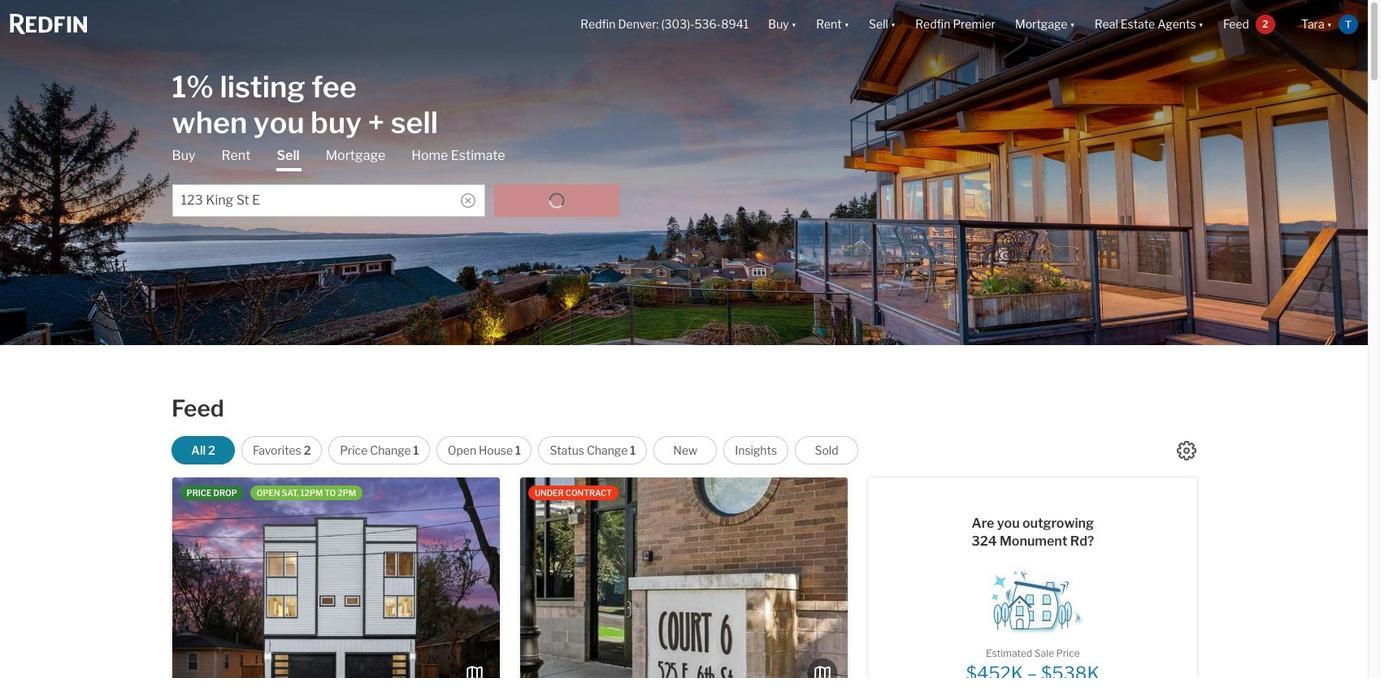 Task type: vqa. For each thing, say whether or not it's contained in the screenshot.
Insights option at bottom right
yes



Task type: describe. For each thing, give the bounding box(es) containing it.
Insights radio
[[724, 437, 789, 465]]

Price Change radio
[[329, 437, 430, 465]]

Sold radio
[[795, 437, 859, 465]]

an image of a house image
[[981, 565, 1085, 635]]



Task type: locate. For each thing, give the bounding box(es) containing it.
3 photo of 525 e 6th st #318, charlotte, nc 28202 image from the left
[[848, 478, 1176, 679]]

search input image
[[461, 193, 475, 208]]

New radio
[[654, 437, 717, 465]]

clear input button
[[461, 193, 475, 208]]

3 photo of 1310 n davidson st, charlotte, nc 28206 image from the left
[[500, 478, 828, 679]]

photo of 525 e 6th st #318, charlotte, nc 28202 image
[[193, 478, 520, 679], [520, 478, 848, 679], [848, 478, 1176, 679]]

user photo image
[[1339, 15, 1359, 34]]

photo of 1310 n davidson st, charlotte, nc 28206 image
[[0, 478, 172, 679], [172, 478, 500, 679], [500, 478, 828, 679]]

Favorites radio
[[242, 437, 322, 465]]

Enter your street address search field
[[172, 184, 485, 217]]

option group
[[172, 437, 859, 465]]

All radio
[[172, 437, 235, 465]]

Status Change radio
[[539, 437, 647, 465]]

1 photo of 525 e 6th st #318, charlotte, nc 28202 image from the left
[[193, 478, 520, 679]]

2 photo of 1310 n davidson st, charlotte, nc 28206 image from the left
[[172, 478, 500, 679]]

1 photo of 1310 n davidson st, charlotte, nc 28206 image from the left
[[0, 478, 172, 679]]

Open House radio
[[437, 437, 532, 465]]

2 photo of 525 e 6th st #318, charlotte, nc 28202 image from the left
[[520, 478, 848, 679]]

tab list
[[172, 147, 619, 217]]



